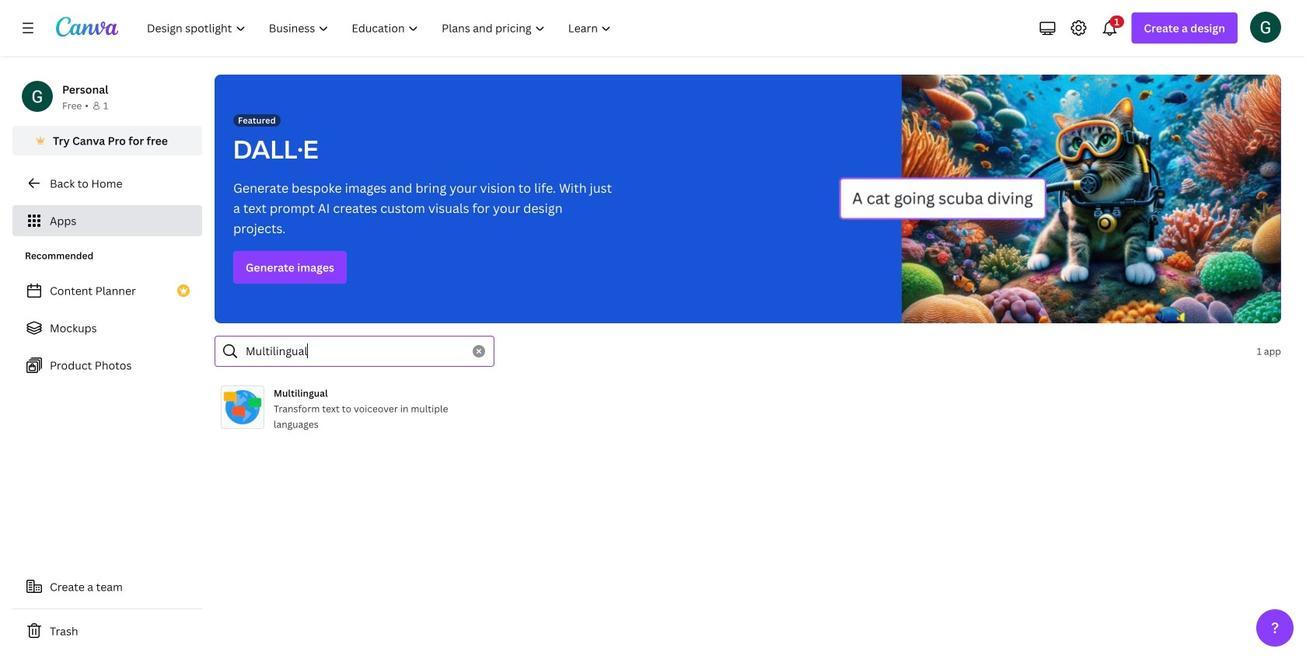 Task type: describe. For each thing, give the bounding box(es) containing it.
greg robinson image
[[1250, 11, 1281, 43]]



Task type: vqa. For each thing, say whether or not it's contained in the screenshot.
Top level navigation element
yes



Task type: locate. For each thing, give the bounding box(es) containing it.
Input field to search for apps search field
[[246, 337, 463, 366]]

an image with a cursor next to a text box containing the prompt "a cat going scuba diving" to generate an image. the generated image of a cat doing scuba diving is behind the text box. image
[[839, 75, 1281, 323]]

top level navigation element
[[137, 12, 625, 44]]

list
[[12, 275, 202, 381]]



